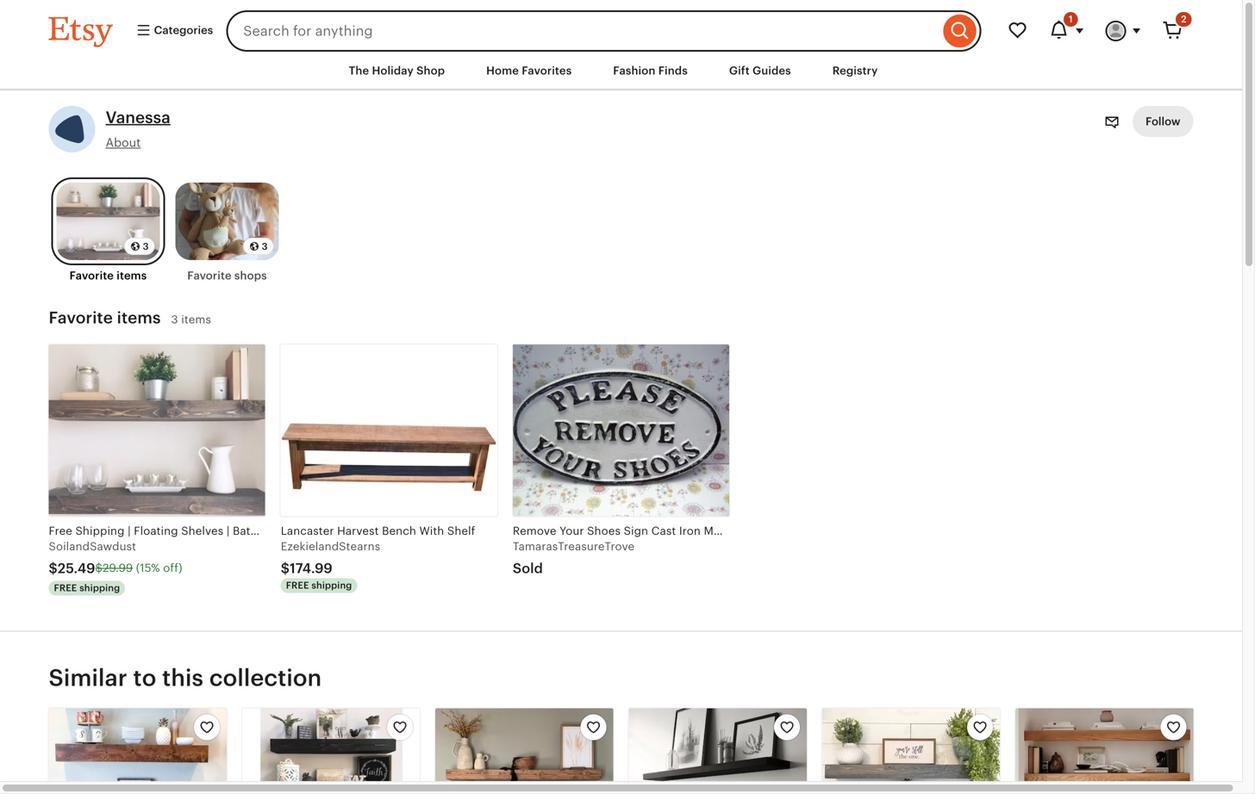 Task type: vqa. For each thing, say whether or not it's contained in the screenshot.
that within the "If The Size Is In Stock, It Can Be Dispatched Very Fast Like 3-4 Days Normally. (If That Is Urgent Like Birthday Gift Or Something, I Could Dispatch It Immediately If In Stock, But Message Me Firstly About This)"
no



Task type: locate. For each thing, give the bounding box(es) containing it.
soilandsawdust $ 25.49 $ 29.99 (15% off) free shipping
[[49, 541, 182, 594]]

fashion
[[613, 64, 656, 77]]

menu bar
[[18, 52, 1225, 91]]

follow link
[[1133, 106, 1194, 137]]

174.99
[[290, 561, 333, 577]]

harvest
[[337, 525, 379, 538]]

natural wood floating shelf decorative wall shelves wooden floating shelving unit custom wall shelf sturdy wall shelves natural wall shelf image
[[1016, 709, 1194, 795]]

shipping
[[312, 581, 352, 591], [79, 583, 120, 594]]

free inside soilandsawdust $ 25.49 $ 29.99 (15% off) free shipping
[[54, 583, 77, 594]]

free down 25.49
[[54, 583, 77, 594]]

free inside lancaster harvest bench with shelf ezekielandstearns $ 174.99 free shipping
[[286, 581, 309, 591]]

0 horizontal spatial $
[[49, 561, 58, 577]]

favorites
[[522, 64, 572, 77]]

soilandsawdust
[[49, 541, 136, 554]]

ezekielandstearns
[[281, 541, 380, 554]]

$ inside lancaster harvest bench with shelf ezekielandstearns $ 174.99 free shipping
[[281, 561, 290, 577]]

favorite
[[70, 270, 114, 283], [187, 270, 232, 283], [49, 309, 113, 327]]

vanessa
[[106, 108, 170, 127]]

follow
[[1146, 115, 1181, 128]]

1 horizontal spatial shipping
[[312, 581, 352, 591]]

about button
[[106, 134, 141, 151]]

0 horizontal spatial free
[[54, 583, 77, 594]]

1 horizontal spatial 3
[[171, 313, 178, 326]]

3 items
[[171, 313, 211, 326]]

shipping down 174.99 in the left bottom of the page
[[312, 581, 352, 591]]

shops
[[234, 270, 267, 283]]

3
[[143, 241, 149, 252], [262, 241, 268, 252], [171, 313, 178, 326]]

gift
[[729, 64, 750, 77]]

remove your shoes sign cast iron metal plaque white entryway shabby chic please take off shoe request gift idea see description for details image
[[513, 345, 729, 517]]

0 horizontal spatial 3
[[143, 241, 149, 252]]

fashion finds
[[613, 64, 688, 77]]

lancaster harvest bench with shelf image
[[281, 345, 497, 517]]

None search field
[[226, 10, 982, 52]]

favorite items
[[70, 270, 147, 283], [49, 309, 161, 327]]

free
[[286, 581, 309, 591], [54, 583, 77, 594]]

the holiday shop link
[[336, 55, 458, 86]]

collection
[[209, 665, 322, 692]]

3 for favorite shops
[[262, 241, 268, 252]]

$
[[49, 561, 58, 577], [281, 561, 290, 577], [95, 562, 103, 575]]

categories banner
[[18, 0, 1225, 52]]

0 horizontal spatial shipping
[[79, 583, 120, 594]]

2 horizontal spatial 3
[[262, 241, 268, 252]]

the
[[349, 64, 369, 77]]

favorite shops
[[187, 270, 267, 283]]

free down 174.99 in the left bottom of the page
[[286, 581, 309, 591]]

items
[[117, 270, 147, 283], [117, 309, 161, 327], [181, 313, 211, 326]]

home favorites
[[486, 64, 572, 77]]

1
[[1069, 14, 1073, 25]]

bench
[[382, 525, 416, 538]]

tamarastreasuretrove
[[513, 541, 635, 554]]

home favorites link
[[473, 55, 585, 86]]

holiday
[[372, 64, 414, 77]]

lancaster
[[281, 525, 334, 538]]

none search field inside categories banner
[[226, 10, 982, 52]]

gift guides
[[729, 64, 791, 77]]

shop
[[417, 64, 445, 77]]

shipping down 29.99
[[79, 583, 120, 594]]

shelf
[[447, 525, 475, 538]]

2 horizontal spatial $
[[281, 561, 290, 577]]

1 horizontal spatial free
[[286, 581, 309, 591]]

categories button
[[123, 16, 221, 47]]

(15%
[[136, 562, 160, 575]]

0 vertical spatial favorite items
[[70, 270, 147, 283]]



Task type: describe. For each thing, give the bounding box(es) containing it.
fashion finds link
[[600, 55, 701, 86]]

with
[[419, 525, 444, 538]]

25.49
[[58, 561, 95, 577]]

free shipping! floating shelves, rustic floating shelf, floating shelf, farmhouse shelf, open shelving, kitchen shelf, bathroom shelf image
[[49, 709, 227, 795]]

3 for favorite items
[[143, 241, 149, 252]]

gift guides link
[[716, 55, 804, 86]]

vanessa button
[[106, 106, 170, 129]]

this
[[162, 665, 204, 692]]

ready to ship floating shelves, floating shelf, wooden shelves, open shelving image
[[436, 709, 613, 795]]

the holiday shop
[[349, 64, 445, 77]]

sold
[[513, 561, 543, 577]]

about
[[106, 136, 141, 149]]

registry
[[833, 64, 878, 77]]

29.99
[[103, 562, 133, 575]]

black floating shelf, bathroom shelf, rustic shelf, kitchen shelf, book shelf, bedroom shelf, floating wood shelf, custom floating shelf image
[[629, 709, 807, 795]]

2
[[1181, 14, 1187, 25]]

lancaster harvest bench with shelf ezekielandstearns $ 174.99 free shipping
[[281, 525, 475, 591]]

home
[[486, 64, 519, 77]]

off)
[[163, 562, 182, 575]]

1 vertical spatial favorite items
[[49, 309, 161, 327]]

similar to this collection
[[49, 665, 322, 692]]

guides
[[753, 64, 791, 77]]

menu bar containing the holiday shop
[[18, 52, 1225, 91]]

similar
[[49, 665, 127, 692]]

tamarastreasuretrove sold
[[513, 541, 635, 577]]

registry link
[[820, 55, 891, 86]]

to
[[133, 665, 156, 692]]

1 button
[[1038, 10, 1095, 52]]

free shipping | floating shelves | bathroom floating shelf | kitchen open shelving | wooden wall decor | farmhouse decor | floating shelf image
[[49, 345, 265, 517]]

floating shelves, floating shelf, black floating shelves, wide floating shelves, free shipping image
[[242, 709, 420, 795]]

1 horizontal spatial $
[[95, 562, 103, 575]]

shipping inside soilandsawdust $ 25.49 $ 29.99 (15% off) free shipping
[[79, 583, 120, 594]]

shipping inside lancaster harvest bench with shelf ezekielandstearns $ 174.99 free shipping
[[312, 581, 352, 591]]

finds
[[658, 64, 688, 77]]

categories
[[151, 24, 213, 37]]

2 link
[[1152, 10, 1194, 52]]

Search for anything text field
[[226, 10, 939, 52]]

floating shelves | free shipping | custom rustic wood shelf image
[[822, 709, 1000, 795]]



